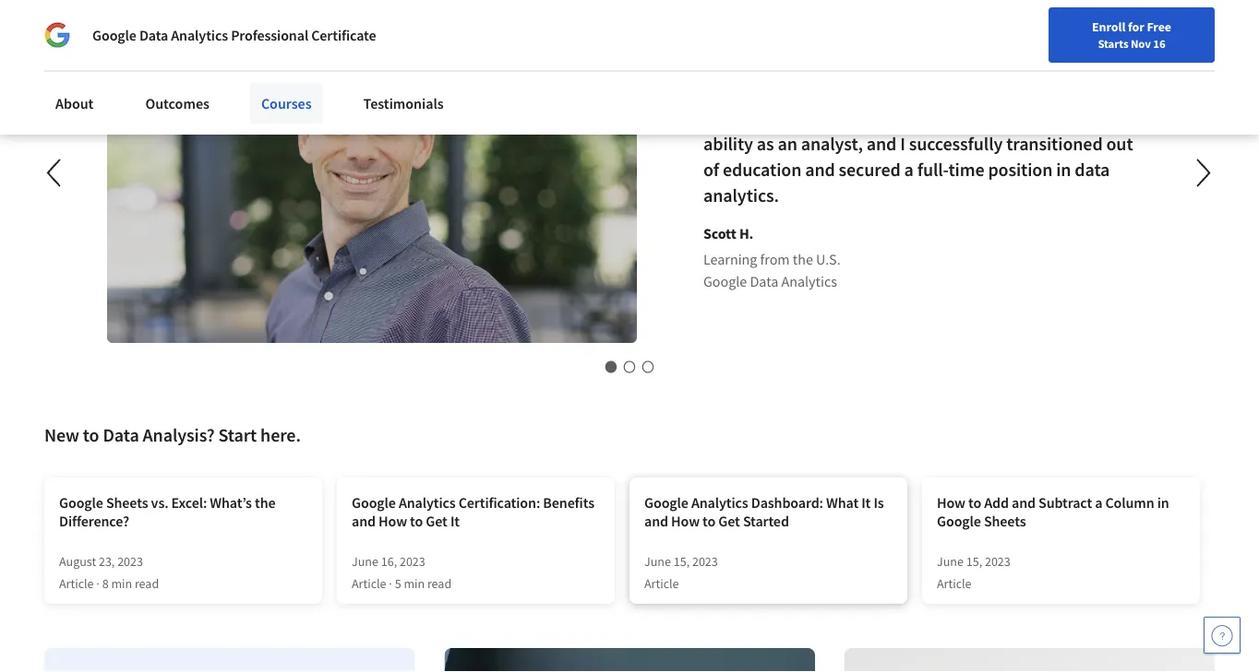 Task type: describe. For each thing, give the bounding box(es) containing it.
ramp
[[922, 55, 964, 78]]

read for difference?
[[135, 577, 159, 593]]

min for difference?
[[111, 577, 132, 593]]

outcomes link
[[134, 83, 221, 124]]

1 vertical spatial in
[[1056, 158, 1071, 181]]

new to data analysis? start here.
[[44, 425, 301, 448]]

article for google analytics certification: benefits and how to get it
[[352, 577, 386, 593]]

outcomes
[[145, 94, 209, 113]]

· for difference?
[[96, 577, 100, 593]]

h.
[[739, 225, 754, 244]]

1 horizontal spatial of
[[852, 107, 868, 130]]

2023 for vs.
[[117, 554, 143, 571]]

june for google analytics certification: benefits and how to get it
[[352, 554, 378, 571]]

and inside how to add and subtract a column in google sheets
[[1012, 494, 1036, 513]]

scott h. learning from the u.s. google data analytics
[[703, 225, 841, 292]]

google for google data analytics professional certificate
[[92, 26, 136, 44]]

u.s.
[[816, 251, 841, 270]]

benefits
[[543, 494, 594, 513]]

what
[[826, 494, 859, 513]]

i down the work
[[900, 132, 905, 156]]

here.
[[260, 425, 301, 448]]

article for google analytics dashboard: what it is and how to get started
[[644, 577, 679, 593]]

column
[[1106, 494, 1155, 513]]

to inside how to add and subtract a column in google sheets
[[968, 494, 981, 513]]

8
[[102, 577, 109, 593]]

on-
[[896, 55, 922, 78]]

it inside "google analytics certification: benefits and how to get it"
[[450, 513, 460, 531]]

· for to
[[389, 577, 392, 593]]

certificate,
[[1024, 81, 1107, 104]]

and down the work
[[867, 132, 897, 156]]

analytics inside scott h. learning from the u.s. google data analytics
[[781, 273, 837, 292]]

the down crafted
[[831, 81, 857, 104]]

certification:
[[459, 494, 540, 513]]

i up my
[[1111, 81, 1116, 104]]

to inside google analytics dashboard: what it is and how to get started
[[703, 513, 716, 531]]

samples
[[915, 107, 980, 130]]

transitioned
[[1006, 132, 1103, 156]]

to inside " it is a beautifully crafted on-ramp to the world of data analytics. using the tools i learned in the certificate, i created a portfolio of work samples that showcased my ability as an analyst, and i successfully transitioned out of education and secured a full-time position in data analytics.
[[967, 55, 984, 78]]

what's
[[210, 494, 252, 513]]

"
[[667, 43, 699, 141]]

analyst,
[[801, 132, 863, 156]]

google for google analytics dashboard: what it is and how to get started
[[644, 494, 688, 513]]

to inside "google analytics certification: benefits and how to get it"
[[410, 513, 423, 531]]

as
[[757, 132, 774, 156]]

that
[[984, 107, 1016, 130]]

testimonials link
[[352, 83, 455, 124]]

from
[[760, 251, 790, 270]]

a right is
[[735, 55, 744, 78]]

crafted
[[837, 55, 892, 78]]

0 vertical spatial data
[[1086, 55, 1121, 78]]

google inside how to add and subtract a column in google sheets
[[937, 513, 981, 531]]

june 16, 2023 article · 5 min read
[[352, 554, 452, 593]]

full-
[[917, 158, 949, 181]]

new
[[44, 425, 79, 448]]

start
[[218, 425, 257, 448]]

my
[[1110, 107, 1134, 130]]

started
[[743, 513, 789, 531]]

analytics inside "google analytics certification: benefits and how to get it"
[[399, 494, 456, 513]]

google analytics dashboard: what it is and how to get started
[[644, 494, 884, 531]]

it inside " it is a beautifully crafted on-ramp to the world of data analytics. using the tools i learned in the certificate, i created a portfolio of work samples that showcased my ability as an analyst, and i successfully transitioned out of education and secured a full-time position in data analytics.
[[703, 55, 715, 78]]

5
[[395, 577, 401, 593]]

about
[[55, 94, 94, 113]]

tools
[[860, 81, 899, 104]]

learning
[[703, 251, 757, 270]]

analytics left the professional on the top
[[171, 26, 228, 44]]

testimonials
[[363, 94, 444, 113]]

" it is a beautifully crafted on-ramp to the world of data analytics. using the tools i learned in the certificate, i created a portfolio of work samples that showcased my ability as an analyst, and i successfully transitioned out of education and secured a full-time position in data analytics.
[[667, 43, 1134, 207]]

subtract
[[1039, 494, 1092, 513]]

vs.
[[151, 494, 169, 513]]

using
[[783, 81, 827, 104]]

dashboard:
[[751, 494, 823, 513]]

sheets inside how to add and subtract a column in google sheets
[[984, 513, 1026, 531]]

add
[[984, 494, 1009, 513]]

ability
[[703, 132, 753, 156]]

the left world
[[987, 55, 1013, 78]]

1 vertical spatial data
[[1075, 158, 1110, 181]]

article for how to add and subtract a column in google sheets
[[937, 577, 972, 593]]

how inside "google analytics certification: benefits and how to get it"
[[379, 513, 407, 531]]

analysis?
[[143, 425, 215, 448]]

june 15, 2023 article for google
[[937, 554, 1011, 593]]

how inside how to add and subtract a column in google sheets
[[937, 494, 966, 513]]

an
[[778, 132, 797, 156]]

august 23, 2023 article · 8 min read
[[59, 554, 159, 593]]

august
[[59, 554, 96, 571]]

2 horizontal spatial of
[[1066, 55, 1082, 78]]

in inside how to add and subtract a column in google sheets
[[1157, 494, 1169, 513]]

work
[[871, 107, 911, 130]]

google for google analytics certification: benefits and how to get it
[[352, 494, 396, 513]]

2023 for dashboard:
[[692, 554, 718, 571]]

2023 for add
[[985, 554, 1011, 571]]

is
[[719, 55, 731, 78]]

education
[[723, 158, 802, 181]]

23,
[[99, 554, 115, 571]]

learned
[[912, 81, 972, 104]]



Task type: locate. For each thing, give the bounding box(es) containing it.
get
[[426, 513, 448, 531], [719, 513, 740, 531]]

min right '5'
[[404, 577, 425, 593]]

min inside june 16, 2023 article · 5 min read
[[404, 577, 425, 593]]

how to add and subtract a column in google sheets
[[937, 494, 1169, 531]]

professional
[[231, 26, 308, 44]]

read right 8
[[135, 577, 159, 593]]

4 article from the left
[[937, 577, 972, 593]]

2 horizontal spatial june
[[937, 554, 964, 571]]

1 vertical spatial analytics.
[[703, 184, 779, 207]]

of down ability
[[703, 158, 719, 181]]

1 get from the left
[[426, 513, 448, 531]]

1 horizontal spatial june 15, 2023 article
[[937, 554, 1011, 593]]

0 horizontal spatial sheets
[[106, 494, 148, 513]]

2 horizontal spatial how
[[937, 494, 966, 513]]

None search field
[[263, 12, 531, 48]]

and right add
[[1012, 494, 1036, 513]]

2 vertical spatial data
[[103, 425, 139, 448]]

starts
[[1098, 36, 1129, 51]]

1 june from the left
[[352, 554, 378, 571]]

1 15, from the left
[[674, 554, 690, 571]]

google inside google analytics dashboard: what it is and how to get started
[[644, 494, 688, 513]]

2023 down google analytics dashboard: what it is and how to get started
[[692, 554, 718, 571]]

how
[[937, 494, 966, 513], [379, 513, 407, 531], [671, 513, 700, 531]]

portfolio
[[779, 107, 848, 130]]

data down starts
[[1086, 55, 1121, 78]]

difference?
[[59, 513, 129, 531]]

go to next testimonial image
[[1183, 151, 1225, 196]]

how inside google analytics dashboard: what it is and how to get started
[[671, 513, 700, 531]]

1 read from the left
[[135, 577, 159, 593]]

get up june 16, 2023 article · 5 min read
[[426, 513, 448, 531]]

the inside google sheets vs. excel: what's the difference?
[[255, 494, 276, 513]]

· inside august 23, 2023 article · 8 min read
[[96, 577, 100, 593]]

1 horizontal spatial ·
[[389, 577, 392, 593]]

free
[[1147, 18, 1171, 35]]

to up june 16, 2023 article · 5 min read
[[410, 513, 423, 531]]

june
[[352, 554, 378, 571], [644, 554, 671, 571], [937, 554, 964, 571]]

sheets left the subtract on the bottom of the page
[[984, 513, 1026, 531]]

of
[[1066, 55, 1082, 78], [852, 107, 868, 130], [703, 158, 719, 181]]

0 horizontal spatial read
[[135, 577, 159, 593]]

1 horizontal spatial min
[[404, 577, 425, 593]]

0 horizontal spatial 15,
[[674, 554, 690, 571]]

min inside august 23, 2023 article · 8 min read
[[111, 577, 132, 593]]

i right tools
[[903, 81, 908, 104]]

world
[[1017, 55, 1063, 78]]

data up outcomes link in the left of the page
[[139, 26, 168, 44]]

data
[[139, 26, 168, 44], [750, 273, 779, 292], [103, 425, 139, 448]]

excel:
[[171, 494, 207, 513]]

0 vertical spatial of
[[1066, 55, 1082, 78]]

coursera image
[[22, 15, 139, 45]]

1 horizontal spatial sheets
[[984, 513, 1026, 531]]

google inside "google analytics certification: benefits and how to get it"
[[352, 494, 396, 513]]

courses link
[[250, 83, 323, 124]]

the inside scott h. learning from the u.s. google data analytics
[[793, 251, 813, 270]]

the up that
[[994, 81, 1020, 104]]

read
[[135, 577, 159, 593], [427, 577, 452, 593]]

1 min from the left
[[111, 577, 132, 593]]

june for how to add and subtract a column in google sheets
[[937, 554, 964, 571]]

data
[[1086, 55, 1121, 78], [1075, 158, 1110, 181]]

showcased
[[1020, 107, 1106, 130]]

menu item
[[925, 18, 1043, 78]]

min for to
[[404, 577, 425, 593]]

· left '5'
[[389, 577, 392, 593]]

2 read from the left
[[427, 577, 452, 593]]

read inside august 23, 2023 article · 8 min read
[[135, 577, 159, 593]]

analytics down "u.s."
[[781, 273, 837, 292]]

3 june from the left
[[937, 554, 964, 571]]

0 horizontal spatial june 15, 2023 article
[[644, 554, 718, 593]]

and up june 16, 2023 article · 5 min read
[[352, 513, 376, 531]]

2 · from the left
[[389, 577, 392, 593]]

2023
[[117, 554, 143, 571], [400, 554, 425, 571], [692, 554, 718, 571], [985, 554, 1011, 571]]

1 · from the left
[[96, 577, 100, 593]]

min
[[111, 577, 132, 593], [404, 577, 425, 593]]

2023 down add
[[985, 554, 1011, 571]]

0 horizontal spatial min
[[111, 577, 132, 593]]

1 vertical spatial of
[[852, 107, 868, 130]]

2 15, from the left
[[966, 554, 982, 571]]

for
[[1128, 18, 1144, 35]]

2 article from the left
[[352, 577, 386, 593]]

1 horizontal spatial read
[[427, 577, 452, 593]]

google image
[[44, 22, 70, 48]]

secured
[[839, 158, 901, 181]]

sheets
[[106, 494, 148, 513], [984, 513, 1026, 531]]

of up certificate,
[[1066, 55, 1082, 78]]

analytics inside google analytics dashboard: what it is and how to get started
[[691, 494, 748, 513]]

get inside google analytics dashboard: what it is and how to get started
[[719, 513, 740, 531]]

to left add
[[968, 494, 981, 513]]

read inside june 16, 2023 article · 5 min read
[[427, 577, 452, 593]]

2 horizontal spatial in
[[1157, 494, 1169, 513]]

in
[[975, 81, 990, 104], [1056, 158, 1071, 181], [1157, 494, 1169, 513]]

june for google analytics dashboard: what it is and how to get started
[[644, 554, 671, 571]]

2 2023 from the left
[[400, 554, 425, 571]]

to left started
[[703, 513, 716, 531]]

· left 8
[[96, 577, 100, 593]]

and down analyst,
[[805, 158, 835, 181]]

scott
[[703, 225, 737, 244]]

2 june from the left
[[644, 554, 671, 571]]

2023 right 16,
[[400, 554, 425, 571]]

0 horizontal spatial of
[[703, 158, 719, 181]]

1 analytics. from the top
[[703, 81, 779, 104]]

0 horizontal spatial in
[[975, 81, 990, 104]]

0 vertical spatial data
[[139, 26, 168, 44]]

courses
[[261, 94, 312, 113]]

how left add
[[937, 494, 966, 513]]

slides element
[[78, 359, 1182, 377]]

to
[[967, 55, 984, 78], [83, 425, 99, 448], [968, 494, 981, 513], [410, 513, 423, 531], [703, 513, 716, 531]]

0 horizontal spatial get
[[426, 513, 448, 531]]

2 vertical spatial of
[[703, 158, 719, 181]]

i
[[903, 81, 908, 104], [1111, 81, 1116, 104], [900, 132, 905, 156]]

successfully
[[909, 132, 1003, 156]]

16
[[1153, 36, 1166, 51]]

2 analytics. from the top
[[703, 184, 779, 207]]

sheets left vs.
[[106, 494, 148, 513]]

position
[[988, 158, 1053, 181]]

analytics left dashboard: at right bottom
[[691, 494, 748, 513]]

of left the work
[[852, 107, 868, 130]]

article
[[59, 577, 94, 593], [352, 577, 386, 593], [644, 577, 679, 593], [937, 577, 972, 593]]

it
[[703, 55, 715, 78], [862, 494, 871, 513], [450, 513, 460, 531]]

1 horizontal spatial how
[[671, 513, 700, 531]]

june 15, 2023 article
[[644, 554, 718, 593], [937, 554, 1011, 593]]

2 get from the left
[[719, 513, 740, 531]]

1 horizontal spatial get
[[719, 513, 740, 531]]

google data analytics professional certificate
[[92, 26, 376, 44]]

analytics. down "education"
[[703, 184, 779, 207]]

16,
[[381, 554, 397, 571]]

certificate
[[311, 26, 376, 44]]

1 horizontal spatial in
[[1056, 158, 1071, 181]]

· inside june 16, 2023 article · 5 min read
[[389, 577, 392, 593]]

3 article from the left
[[644, 577, 679, 593]]

1 vertical spatial data
[[750, 273, 779, 292]]

data inside scott h. learning from the u.s. google data analytics
[[750, 273, 779, 292]]

a left column
[[1095, 494, 1103, 513]]

google inside google sheets vs. excel: what's the difference?
[[59, 494, 103, 513]]

out
[[1106, 132, 1133, 156]]

and inside "google analytics certification: benefits and how to get it"
[[352, 513, 376, 531]]

read for to
[[427, 577, 452, 593]]

article inside june 16, 2023 article · 5 min read
[[352, 577, 386, 593]]

analytics
[[171, 26, 228, 44], [781, 273, 837, 292], [399, 494, 456, 513], [691, 494, 748, 513]]

created
[[703, 107, 763, 130]]

data down out
[[1075, 158, 1110, 181]]

1 2023 from the left
[[117, 554, 143, 571]]

15, for to
[[674, 554, 690, 571]]

min right 8
[[111, 577, 132, 593]]

beautifully
[[748, 55, 833, 78]]

google analytics certification: benefits and how to get it
[[352, 494, 594, 531]]

15, for google
[[966, 554, 982, 571]]

enroll for free starts nov 16
[[1092, 18, 1171, 51]]

1 article from the left
[[59, 577, 94, 593]]

2023 right 23,
[[117, 554, 143, 571]]

1 horizontal spatial 15,
[[966, 554, 982, 571]]

a inside how to add and subtract a column in google sheets
[[1095, 494, 1103, 513]]

and inside google analytics dashboard: what it is and how to get started
[[644, 513, 668, 531]]

and right benefits
[[644, 513, 668, 531]]

data left analysis?
[[103, 425, 139, 448]]

1 june 15, 2023 article from the left
[[644, 554, 718, 593]]

read right '5'
[[427, 577, 452, 593]]

2 vertical spatial in
[[1157, 494, 1169, 513]]

4 2023 from the left
[[985, 554, 1011, 571]]

2023 inside august 23, 2023 article · 8 min read
[[117, 554, 143, 571]]

analytics.
[[703, 81, 779, 104], [703, 184, 779, 207]]

0 horizontal spatial how
[[379, 513, 407, 531]]

it inside google analytics dashboard: what it is and how to get started
[[862, 494, 871, 513]]

how up 16,
[[379, 513, 407, 531]]

0 vertical spatial in
[[975, 81, 990, 104]]

enroll
[[1092, 18, 1126, 35]]

0 horizontal spatial it
[[450, 513, 460, 531]]

article for google sheets vs. excel: what's the difference?
[[59, 577, 94, 593]]

google sheets vs. excel: what's the difference?
[[59, 494, 276, 531]]

june inside june 16, 2023 article · 5 min read
[[352, 554, 378, 571]]

how left started
[[671, 513, 700, 531]]

0 horizontal spatial june
[[352, 554, 378, 571]]

analytics left certification:
[[399, 494, 456, 513]]

1 horizontal spatial june
[[644, 554, 671, 571]]

2 horizontal spatial it
[[862, 494, 871, 513]]

·
[[96, 577, 100, 593], [389, 577, 392, 593]]

go to previous testimonial image
[[34, 151, 77, 196], [47, 159, 61, 188]]

about link
[[44, 83, 105, 124]]

get left started
[[719, 513, 740, 531]]

in down transitioned at the top of the page
[[1056, 158, 1071, 181]]

time
[[949, 158, 985, 181]]

a
[[735, 55, 744, 78], [766, 107, 776, 130], [904, 158, 914, 181], [1095, 494, 1103, 513]]

to right ramp
[[967, 55, 984, 78]]

the right the what's
[[255, 494, 276, 513]]

0 horizontal spatial ·
[[96, 577, 100, 593]]

analytics. up created
[[703, 81, 779, 104]]

google for google sheets vs. excel: what's the difference?
[[59, 494, 103, 513]]

sheets inside google sheets vs. excel: what's the difference?
[[106, 494, 148, 513]]

nov
[[1131, 36, 1151, 51]]

to right new
[[83, 425, 99, 448]]

1 horizontal spatial it
[[703, 55, 715, 78]]

0 vertical spatial analytics.
[[703, 81, 779, 104]]

in right column
[[1157, 494, 1169, 513]]

15,
[[674, 554, 690, 571], [966, 554, 982, 571]]

2023 for certification:
[[400, 554, 425, 571]]

2 min from the left
[[404, 577, 425, 593]]

is
[[874, 494, 884, 513]]

a up "as"
[[766, 107, 776, 130]]

the left "u.s."
[[793, 251, 813, 270]]

in up that
[[975, 81, 990, 104]]

3 2023 from the left
[[692, 554, 718, 571]]

get inside "google analytics certification: benefits and how to get it"
[[426, 513, 448, 531]]

2 june 15, 2023 article from the left
[[937, 554, 1011, 593]]

2023 inside june 16, 2023 article · 5 min read
[[400, 554, 425, 571]]

article inside august 23, 2023 article · 8 min read
[[59, 577, 94, 593]]

data down from
[[750, 273, 779, 292]]

google inside scott h. learning from the u.s. google data analytics
[[703, 273, 747, 292]]

help center image
[[1211, 625, 1233, 647]]

a left full-
[[904, 158, 914, 181]]

june 15, 2023 article for to
[[644, 554, 718, 593]]



Task type: vqa. For each thing, say whether or not it's contained in the screenshot.
'helping'
no



